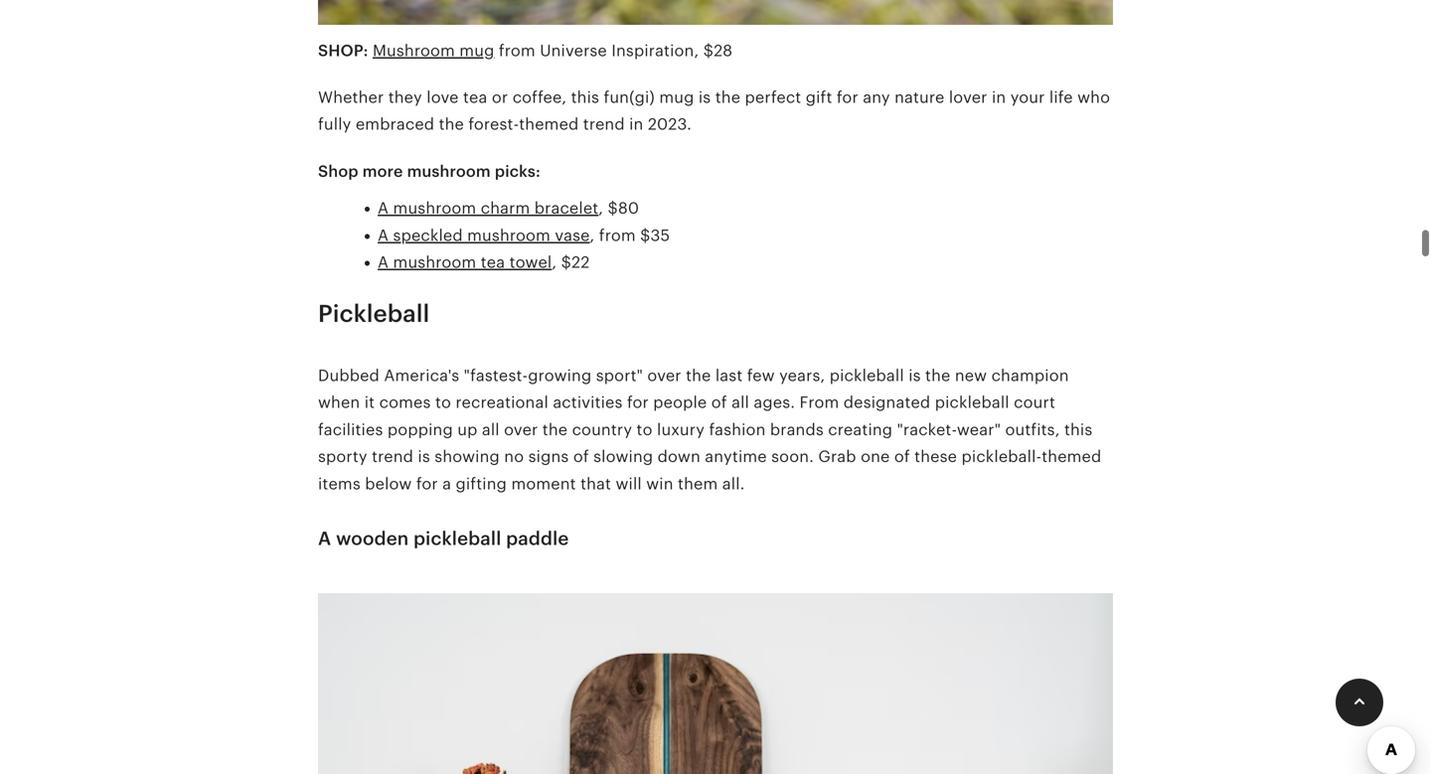 Task type: describe. For each thing, give the bounding box(es) containing it.
people
[[654, 394, 707, 412]]

trend inside dubbed america's "fastest-growing sport" over the last few years, pickleball is the new champion when it comes to recreational activities for people of all ages. from designated pickleball court facilities popping up all over the country to luxury fashion brands creating "racket-wear" outfits, this sporty trend is showing no signs of slowing down anytime soon. grab one of these pickleball-themed items below for a gifting moment that will win them all.
[[372, 448, 414, 466]]

lover
[[950, 89, 988, 106]]

this inside whether they love tea or coffee, this fun(gi) mug is the perfect gift for any nature lover in your life who fully embraced the forest-themed trend in 2023.
[[571, 89, 600, 106]]

1 horizontal spatial for
[[627, 394, 649, 412]]

embraced
[[356, 116, 435, 133]]

growing
[[528, 367, 592, 385]]

your
[[1011, 89, 1046, 106]]

mushroom mug image
[[318, 0, 1114, 37]]

country
[[572, 421, 633, 439]]

or
[[492, 89, 508, 106]]

the left last
[[686, 367, 711, 385]]

paddle
[[506, 528, 569, 549]]

1 horizontal spatial ,
[[590, 227, 595, 244]]

mushroom up a mushroom charm bracelet link
[[407, 162, 491, 180]]

inspiration,
[[612, 42, 699, 59]]

whether
[[318, 89, 384, 106]]

shop more mushroom picks:
[[318, 162, 541, 180]]

wooden
[[336, 528, 409, 549]]

charm
[[481, 199, 530, 217]]

0 vertical spatial mug
[[460, 42, 495, 59]]

mushroom down charm
[[468, 227, 551, 244]]

soon.
[[772, 448, 814, 466]]

2 vertical spatial ,
[[552, 254, 557, 271]]

recreational
[[456, 394, 549, 412]]

a up the pickleball
[[378, 254, 389, 271]]

0 vertical spatial over
[[648, 367, 682, 385]]

2 vertical spatial for
[[416, 475, 438, 493]]

1 vertical spatial is
[[909, 367, 921, 385]]

2023.
[[648, 116, 692, 133]]

a wooden pickleball paddle
[[318, 528, 569, 549]]

the left new
[[926, 367, 951, 385]]

vase
[[555, 227, 590, 244]]

showing
[[435, 448, 500, 466]]

these
[[915, 448, 958, 466]]

$80
[[608, 199, 640, 217]]

grab
[[819, 448, 857, 466]]

a left speckled
[[378, 227, 389, 244]]

luxury
[[657, 421, 705, 439]]

when
[[318, 394, 360, 412]]

mushroom
[[373, 42, 455, 59]]

america's
[[384, 367, 460, 385]]

towel
[[510, 254, 552, 271]]

a speckled mushroom vase link
[[378, 227, 590, 244]]

one
[[861, 448, 890, 466]]

the down love
[[439, 116, 464, 133]]

1 horizontal spatial to
[[637, 421, 653, 439]]

0 horizontal spatial in
[[630, 116, 644, 133]]

speckled
[[393, 227, 463, 244]]

nature
[[895, 89, 945, 106]]

below
[[365, 475, 412, 493]]

shop:
[[318, 42, 369, 59]]

fun(gi)
[[604, 89, 655, 106]]

themed inside dubbed america's "fastest-growing sport" over the last few years, pickleball is the new champion when it comes to recreational activities for people of all ages. from designated pickleball court facilities popping up all over the country to luxury fashion brands creating "racket-wear" outfits, this sporty trend is showing no signs of slowing down anytime soon. grab one of these pickleball-themed items below for a gifting moment that will win them all.
[[1042, 448, 1102, 466]]

down
[[658, 448, 701, 466]]

comes
[[379, 394, 431, 412]]

sport"
[[596, 367, 643, 385]]

a left wooden
[[318, 528, 332, 549]]

the left perfect
[[716, 89, 741, 106]]

universe
[[540, 42, 607, 59]]

$22
[[561, 254, 590, 271]]

tea inside a mushroom charm bracelet , $80 a speckled mushroom vase , from $35 a mushroom tea towel , $22
[[481, 254, 505, 271]]

"fastest-
[[464, 367, 528, 385]]

bracelet
[[535, 199, 599, 217]]

they
[[389, 89, 422, 106]]

forest-
[[469, 116, 519, 133]]

2 horizontal spatial of
[[895, 448, 911, 466]]

0 horizontal spatial of
[[574, 448, 589, 466]]

last
[[716, 367, 743, 385]]

who
[[1078, 89, 1111, 106]]

shop
[[318, 162, 359, 180]]

shop: mushroom mug from universe inspiration, $28
[[318, 42, 733, 59]]

facilities
[[318, 421, 383, 439]]

pickleball
[[318, 300, 430, 328]]

$35
[[641, 227, 671, 244]]

perfect
[[745, 89, 802, 106]]

them
[[678, 475, 718, 493]]

it
[[365, 394, 375, 412]]

gifting
[[456, 475, 507, 493]]

popping
[[388, 421, 453, 439]]

0 horizontal spatial to
[[436, 394, 451, 412]]

from
[[800, 394, 840, 412]]

0 horizontal spatial pickleball
[[414, 528, 502, 549]]

outfits,
[[1006, 421, 1061, 439]]

is inside whether they love tea or coffee, this fun(gi) mug is the perfect gift for any nature lover in your life who fully embraced the forest-themed trend in 2023.
[[699, 89, 711, 106]]

items
[[318, 475, 361, 493]]

moment
[[512, 475, 576, 493]]



Task type: locate. For each thing, give the bounding box(es) containing it.
1 vertical spatial from
[[599, 227, 636, 244]]

tea left or
[[463, 89, 488, 106]]

1 vertical spatial mug
[[660, 89, 695, 106]]

wear"
[[957, 421, 1001, 439]]

0 vertical spatial tea
[[463, 89, 488, 106]]

, down the bracelet
[[590, 227, 595, 244]]

themed inside whether they love tea or coffee, this fun(gi) mug is the perfect gift for any nature lover in your life who fully embraced the forest-themed trend in 2023.
[[519, 116, 579, 133]]

mushroom mug link
[[373, 42, 495, 59]]

,
[[599, 199, 604, 217], [590, 227, 595, 244], [552, 254, 557, 271]]

2 horizontal spatial pickleball
[[935, 394, 1010, 412]]

years,
[[780, 367, 826, 385]]

1 horizontal spatial is
[[699, 89, 711, 106]]

will
[[616, 475, 642, 493]]

sporty
[[318, 448, 368, 466]]

over
[[648, 367, 682, 385], [504, 421, 538, 439]]

trend inside whether they love tea or coffee, this fun(gi) mug is the perfect gift for any nature lover in your life who fully embraced the forest-themed trend in 2023.
[[584, 116, 625, 133]]

1 vertical spatial trend
[[372, 448, 414, 466]]

the
[[716, 89, 741, 106], [439, 116, 464, 133], [686, 367, 711, 385], [926, 367, 951, 385], [543, 421, 568, 439]]

trend down the "fun(gi)"
[[584, 116, 625, 133]]

2 horizontal spatial for
[[837, 89, 859, 106]]

pickleball down new
[[935, 394, 1010, 412]]

anytime
[[705, 448, 767, 466]]

a down more
[[378, 199, 389, 217]]

1 horizontal spatial trend
[[584, 116, 625, 133]]

0 horizontal spatial all
[[482, 421, 500, 439]]

from inside a mushroom charm bracelet , $80 a speckled mushroom vase , from $35 a mushroom tea towel , $22
[[599, 227, 636, 244]]

1 horizontal spatial themed
[[1042, 448, 1102, 466]]

0 horizontal spatial themed
[[519, 116, 579, 133]]

over up 'people'
[[648, 367, 682, 385]]

activities
[[553, 394, 623, 412]]

is
[[699, 89, 711, 106], [909, 367, 921, 385], [418, 448, 430, 466]]

0 vertical spatial trend
[[584, 116, 625, 133]]

to up "slowing"
[[637, 421, 653, 439]]

brands
[[771, 421, 824, 439]]

2 horizontal spatial ,
[[599, 199, 604, 217]]

tea inside whether they love tea or coffee, this fun(gi) mug is the perfect gift for any nature lover in your life who fully embraced the forest-themed trend in 2023.
[[463, 89, 488, 106]]

0 vertical spatial in
[[992, 89, 1007, 106]]

themed down outfits,
[[1042, 448, 1102, 466]]

1 vertical spatial themed
[[1042, 448, 1102, 466]]

a mushroom charm bracelet , $80 a speckled mushroom vase , from $35 a mushroom tea towel , $22
[[378, 199, 671, 271]]

is down popping
[[418, 448, 430, 466]]

a
[[378, 199, 389, 217], [378, 227, 389, 244], [378, 254, 389, 271], [318, 528, 332, 549]]

of
[[712, 394, 728, 412], [574, 448, 589, 466], [895, 448, 911, 466]]

no
[[504, 448, 524, 466]]

gift
[[806, 89, 833, 106]]

tea
[[463, 89, 488, 106], [481, 254, 505, 271]]

for down sport"
[[627, 394, 649, 412]]

from
[[499, 42, 536, 59], [599, 227, 636, 244]]

$28
[[704, 42, 733, 59]]

this left the "fun(gi)"
[[571, 89, 600, 106]]

is up designated
[[909, 367, 921, 385]]

2 horizontal spatial is
[[909, 367, 921, 385]]

mushroom up speckled
[[393, 199, 477, 217]]

trend
[[584, 116, 625, 133], [372, 448, 414, 466]]

themed down the coffee,
[[519, 116, 579, 133]]

all
[[732, 394, 750, 412], [482, 421, 500, 439]]

1 horizontal spatial all
[[732, 394, 750, 412]]

mug inside whether they love tea or coffee, this fun(gi) mug is the perfect gift for any nature lover in your life who fully embraced the forest-themed trend in 2023.
[[660, 89, 695, 106]]

pickleball-
[[962, 448, 1042, 466]]

0 vertical spatial all
[[732, 394, 750, 412]]

ages.
[[754, 394, 796, 412]]

1 vertical spatial all
[[482, 421, 500, 439]]

mug up or
[[460, 42, 495, 59]]

all right up
[[482, 421, 500, 439]]

trend up below
[[372, 448, 414, 466]]

creating
[[829, 421, 893, 439]]

more
[[363, 162, 403, 180]]

pickleball up designated
[[830, 367, 905, 385]]

1 horizontal spatial in
[[992, 89, 1007, 106]]

0 horizontal spatial is
[[418, 448, 430, 466]]

win
[[647, 475, 674, 493]]

1 vertical spatial in
[[630, 116, 644, 133]]

whether they love tea or coffee, this fun(gi) mug is the perfect gift for any nature lover in your life who fully embraced the forest-themed trend in 2023.
[[318, 89, 1111, 133]]

over up no
[[504, 421, 538, 439]]

signs
[[529, 448, 569, 466]]

1 horizontal spatial over
[[648, 367, 682, 385]]

a mushroom charm bracelet link
[[378, 199, 599, 217]]

0 horizontal spatial over
[[504, 421, 538, 439]]

for
[[837, 89, 859, 106], [627, 394, 649, 412], [416, 475, 438, 493]]

tea down a speckled mushroom vase link
[[481, 254, 505, 271]]

any
[[863, 89, 891, 106]]

0 vertical spatial is
[[699, 89, 711, 106]]

0 vertical spatial ,
[[599, 199, 604, 217]]

1 vertical spatial pickleball
[[935, 394, 1010, 412]]

0 vertical spatial for
[[837, 89, 859, 106]]

fully
[[318, 116, 351, 133]]

this inside dubbed america's "fastest-growing sport" over the last few years, pickleball is the new champion when it comes to recreational activities for people of all ages. from designated pickleball court facilities popping up all over the country to luxury fashion brands creating "racket-wear" outfits, this sporty trend is showing no signs of slowing down anytime soon. grab one of these pickleball-themed items below for a gifting moment that will win them all.
[[1065, 421, 1093, 439]]

1 horizontal spatial mug
[[660, 89, 695, 106]]

1 horizontal spatial of
[[712, 394, 728, 412]]

for left a
[[416, 475, 438, 493]]

2 vertical spatial pickleball
[[414, 528, 502, 549]]

mushroom
[[407, 162, 491, 180], [393, 199, 477, 217], [468, 227, 551, 244], [393, 254, 477, 271]]

all up fashion on the bottom of page
[[732, 394, 750, 412]]

of up that
[[574, 448, 589, 466]]

1 horizontal spatial pickleball
[[830, 367, 905, 385]]

mug up 2023.
[[660, 89, 695, 106]]

all.
[[723, 475, 745, 493]]

life
[[1050, 89, 1074, 106]]

court
[[1014, 394, 1056, 412]]

from down $80
[[599, 227, 636, 244]]

of right the one
[[895, 448, 911, 466]]

in left your
[[992, 89, 1007, 106]]

coffee,
[[513, 89, 567, 106]]

this right outfits,
[[1065, 421, 1093, 439]]

fashion
[[709, 421, 766, 439]]

2 vertical spatial is
[[418, 448, 430, 466]]

pickleball down a
[[414, 528, 502, 549]]

1 vertical spatial this
[[1065, 421, 1093, 439]]

1 vertical spatial tea
[[481, 254, 505, 271]]

1 horizontal spatial this
[[1065, 421, 1093, 439]]

handcrafted figured walnut wooden pickleball paddle image
[[318, 581, 1114, 775]]

0 vertical spatial themed
[[519, 116, 579, 133]]

1 vertical spatial for
[[627, 394, 649, 412]]

0 horizontal spatial this
[[571, 89, 600, 106]]

few
[[748, 367, 775, 385]]

, left $80
[[599, 199, 604, 217]]

0 horizontal spatial trend
[[372, 448, 414, 466]]

0 vertical spatial this
[[571, 89, 600, 106]]

up
[[458, 421, 478, 439]]

0 vertical spatial to
[[436, 394, 451, 412]]

to down 'america's' on the top
[[436, 394, 451, 412]]

a
[[443, 475, 452, 493]]

, left $22
[[552, 254, 557, 271]]

1 vertical spatial over
[[504, 421, 538, 439]]

new
[[955, 367, 988, 385]]

mug
[[460, 42, 495, 59], [660, 89, 695, 106]]

0 vertical spatial from
[[499, 42, 536, 59]]

0 horizontal spatial from
[[499, 42, 536, 59]]

from up or
[[499, 42, 536, 59]]

dubbed america's "fastest-growing sport" over the last few years, pickleball is the new champion when it comes to recreational activities for people of all ages. from designated pickleball court facilities popping up all over the country to luxury fashion brands creating "racket-wear" outfits, this sporty trend is showing no signs of slowing down anytime soon. grab one of these pickleball-themed items below for a gifting moment that will win them all.
[[318, 367, 1102, 493]]

0 horizontal spatial for
[[416, 475, 438, 493]]

slowing
[[594, 448, 654, 466]]

1 vertical spatial to
[[637, 421, 653, 439]]

is down $28 at the top of page
[[699, 89, 711, 106]]

this
[[571, 89, 600, 106], [1065, 421, 1093, 439]]

for right gift
[[837, 89, 859, 106]]

0 horizontal spatial mug
[[460, 42, 495, 59]]

"racket-
[[898, 421, 957, 439]]

designated
[[844, 394, 931, 412]]

the up signs
[[543, 421, 568, 439]]

0 vertical spatial pickleball
[[830, 367, 905, 385]]

for inside whether they love tea or coffee, this fun(gi) mug is the perfect gift for any nature lover in your life who fully embraced the forest-themed trend in 2023.
[[837, 89, 859, 106]]

love
[[427, 89, 459, 106]]

in down the "fun(gi)"
[[630, 116, 644, 133]]

dubbed
[[318, 367, 380, 385]]

of down last
[[712, 394, 728, 412]]

1 horizontal spatial from
[[599, 227, 636, 244]]

picks:
[[495, 162, 541, 180]]

to
[[436, 394, 451, 412], [637, 421, 653, 439]]

that
[[581, 475, 612, 493]]

champion
[[992, 367, 1070, 385]]

0 horizontal spatial ,
[[552, 254, 557, 271]]

1 vertical spatial ,
[[590, 227, 595, 244]]

a mushroom tea towel link
[[378, 254, 552, 271]]

in
[[992, 89, 1007, 106], [630, 116, 644, 133]]

mushroom down speckled
[[393, 254, 477, 271]]



Task type: vqa. For each thing, say whether or not it's contained in the screenshot.
bottommost all
yes



